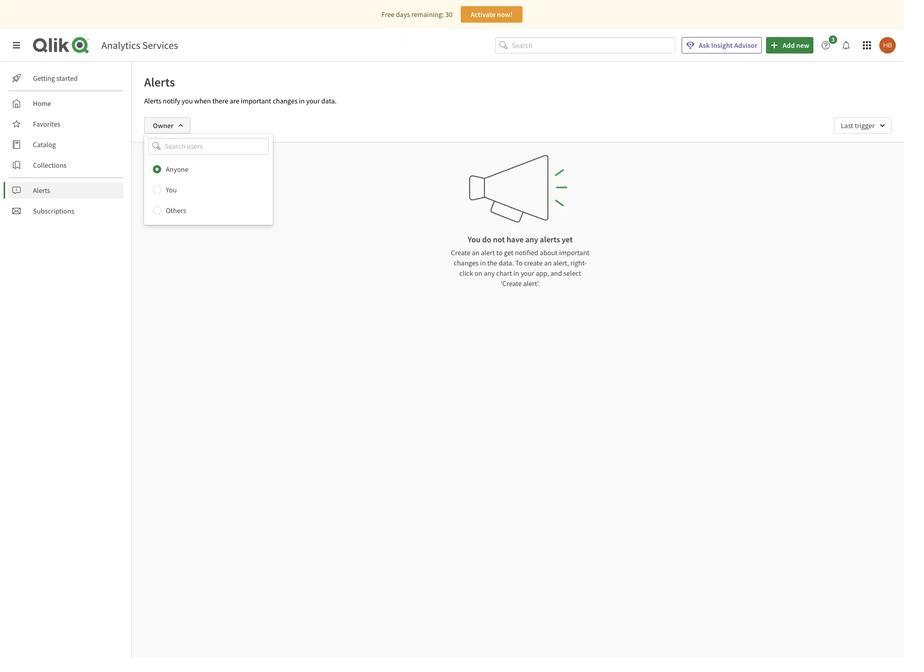 Task type: vqa. For each thing, say whether or not it's contained in the screenshot.
the adjusting
no



Task type: describe. For each thing, give the bounding box(es) containing it.
create
[[524, 259, 543, 268]]

0 horizontal spatial your
[[306, 96, 320, 106]]

chart
[[496, 269, 512, 278]]

trigger
[[855, 121, 875, 130]]

subscriptions link
[[8, 203, 124, 219]]

subscriptions
[[33, 207, 74, 216]]

collections
[[33, 161, 67, 170]]

free days remaining: 30
[[382, 10, 453, 19]]

getting started
[[33, 74, 78, 83]]

alert
[[481, 248, 495, 258]]

to
[[516, 259, 523, 268]]

days
[[396, 10, 410, 19]]

last
[[841, 121, 854, 130]]

important inside you do not have any alerts yet create an alert to get notified about important changes in the data. to create an alert, right- click on any chart in your app, and select 'create alert'.
[[559, 248, 590, 258]]

Last trigger field
[[835, 117, 892, 134]]

Search users text field
[[163, 138, 257, 155]]

add
[[783, 41, 795, 50]]

alerts link
[[8, 182, 124, 199]]

home
[[33, 99, 51, 108]]

searchbar element
[[496, 37, 676, 54]]

others
[[166, 206, 186, 215]]

0 horizontal spatial changes
[[273, 96, 298, 106]]

2 vertical spatial in
[[514, 269, 519, 278]]

notified
[[515, 248, 539, 258]]

notify
[[163, 96, 180, 106]]

getting started link
[[8, 70, 124, 87]]

30
[[446, 10, 453, 19]]

filters region
[[132, 109, 904, 225]]

not
[[493, 234, 505, 245]]

and
[[551, 269, 562, 278]]

free
[[382, 10, 395, 19]]

to
[[497, 248, 503, 258]]

anyone
[[166, 165, 188, 174]]

have
[[507, 234, 524, 245]]

your inside you do not have any alerts yet create an alert to get notified about important changes in the data. to create an alert, right- click on any chart in your app, and select 'create alert'.
[[521, 269, 534, 278]]

yet
[[562, 234, 573, 245]]

howard brown image
[[880, 37, 896, 54]]

changes inside you do not have any alerts yet create an alert to get notified about important changes in the data. to create an alert, right- click on any chart in your app, and select 'create alert'.
[[454, 259, 479, 268]]

now!
[[497, 10, 513, 19]]

0 horizontal spatial data.
[[321, 96, 337, 106]]

last trigger
[[841, 121, 875, 130]]

ask insight advisor button
[[682, 37, 762, 54]]

3 button
[[818, 36, 841, 54]]

favorites
[[33, 119, 60, 129]]

started
[[56, 74, 78, 83]]

catalog link
[[8, 136, 124, 153]]

1 vertical spatial any
[[484, 269, 495, 278]]

you for you do not have any alerts yet create an alert to get notified about important changes in the data. to create an alert, right- click on any chart in your app, and select 'create alert'.
[[468, 234, 481, 245]]

you for you
[[166, 185, 177, 195]]

alerts inside navigation pane element
[[33, 186, 50, 195]]

remaining:
[[412, 10, 444, 19]]

owner
[[153, 121, 174, 130]]

0 horizontal spatial an
[[472, 248, 480, 258]]



Task type: locate. For each thing, give the bounding box(es) containing it.
0 vertical spatial an
[[472, 248, 480, 258]]

add new
[[783, 41, 810, 50]]

changes right are
[[273, 96, 298, 106]]

there
[[212, 96, 228, 106]]

you
[[166, 185, 177, 195], [468, 234, 481, 245]]

navigation pane element
[[0, 66, 131, 224]]

owner button
[[144, 117, 191, 134]]

right-
[[571, 259, 587, 268]]

1 horizontal spatial an
[[544, 259, 552, 268]]

important right are
[[241, 96, 271, 106]]

getting
[[33, 74, 55, 83]]

create
[[451, 248, 471, 258]]

favorites link
[[8, 116, 124, 132]]

new
[[797, 41, 810, 50]]

about
[[540, 248, 558, 258]]

an down about
[[544, 259, 552, 268]]

close sidebar menu image
[[12, 41, 21, 49]]

0 vertical spatial important
[[241, 96, 271, 106]]

alerts
[[540, 234, 560, 245]]

1 horizontal spatial important
[[559, 248, 590, 258]]

you inside you do not have any alerts yet create an alert to get notified about important changes in the data. to create an alert, right- click on any chart in your app, and select 'create alert'.
[[468, 234, 481, 245]]

select
[[564, 269, 581, 278]]

when
[[194, 96, 211, 106]]

you inside owner option group
[[166, 185, 177, 195]]

owner option group
[[144, 159, 273, 221]]

0 horizontal spatial any
[[484, 269, 495, 278]]

1 vertical spatial in
[[480, 259, 486, 268]]

alerts up notify
[[144, 74, 175, 90]]

alert,
[[553, 259, 569, 268]]

0 vertical spatial any
[[526, 234, 538, 245]]

are
[[230, 96, 239, 106]]

data. inside you do not have any alerts yet create an alert to get notified about important changes in the data. to create an alert, right- click on any chart in your app, and select 'create alert'.
[[499, 259, 514, 268]]

important
[[241, 96, 271, 106], [559, 248, 590, 258]]

activate
[[471, 10, 496, 19]]

1 vertical spatial alerts
[[144, 96, 161, 106]]

1 vertical spatial an
[[544, 259, 552, 268]]

analytics services element
[[101, 39, 178, 52]]

3
[[832, 36, 835, 43]]

1 horizontal spatial your
[[521, 269, 534, 278]]

1 vertical spatial your
[[521, 269, 534, 278]]

click
[[460, 269, 473, 278]]

you do not have any alerts yet create an alert to get notified about important changes in the data. to create an alert, right- click on any chart in your app, and select 'create alert'.
[[451, 234, 590, 288]]

0 vertical spatial data.
[[321, 96, 337, 106]]

1 vertical spatial data.
[[499, 259, 514, 268]]

0 vertical spatial changes
[[273, 96, 298, 106]]

home link
[[8, 95, 124, 112]]

1 horizontal spatial any
[[526, 234, 538, 245]]

your
[[306, 96, 320, 106], [521, 269, 534, 278]]

the
[[487, 259, 497, 268]]

important up right- at the right of the page
[[559, 248, 590, 258]]

alerts notify you when there are important changes in your data.
[[144, 96, 337, 106]]

0 vertical spatial alerts
[[144, 74, 175, 90]]

2 vertical spatial alerts
[[33, 186, 50, 195]]

in
[[299, 96, 305, 106], [480, 259, 486, 268], [514, 269, 519, 278]]

services
[[142, 39, 178, 52]]

1 horizontal spatial data.
[[499, 259, 514, 268]]

1 horizontal spatial in
[[480, 259, 486, 268]]

1 vertical spatial important
[[559, 248, 590, 258]]

2 horizontal spatial in
[[514, 269, 519, 278]]

add new button
[[767, 37, 814, 54]]

0 vertical spatial you
[[166, 185, 177, 195]]

changes
[[273, 96, 298, 106], [454, 259, 479, 268]]

None field
[[144, 138, 273, 155]]

you
[[182, 96, 193, 106]]

1 horizontal spatial changes
[[454, 259, 479, 268]]

1 horizontal spatial you
[[468, 234, 481, 245]]

alerts left notify
[[144, 96, 161, 106]]

on
[[475, 269, 483, 278]]

0 horizontal spatial in
[[299, 96, 305, 106]]

get
[[504, 248, 514, 258]]

analytics
[[101, 39, 140, 52]]

alerts
[[144, 74, 175, 90], [144, 96, 161, 106], [33, 186, 50, 195]]

0 horizontal spatial important
[[241, 96, 271, 106]]

insight
[[712, 41, 733, 50]]

alert'.
[[523, 279, 540, 288]]

ask insight advisor
[[699, 41, 758, 50]]

Search text field
[[512, 37, 676, 54]]

collections link
[[8, 157, 124, 174]]

changes up click
[[454, 259, 479, 268]]

1 vertical spatial changes
[[454, 259, 479, 268]]

1 vertical spatial you
[[468, 234, 481, 245]]

alerts up subscriptions
[[33, 186, 50, 195]]

analytics services
[[101, 39, 178, 52]]

do
[[482, 234, 492, 245]]

an left alert
[[472, 248, 480, 258]]

0 vertical spatial your
[[306, 96, 320, 106]]

any up notified
[[526, 234, 538, 245]]

0 vertical spatial in
[[299, 96, 305, 106]]

an
[[472, 248, 480, 258], [544, 259, 552, 268]]

advisor
[[734, 41, 758, 50]]

app,
[[536, 269, 549, 278]]

catalog
[[33, 140, 56, 149]]

activate now!
[[471, 10, 513, 19]]

any
[[526, 234, 538, 245], [484, 269, 495, 278]]

you left do
[[468, 234, 481, 245]]

'create
[[501, 279, 522, 288]]

activate now! link
[[461, 6, 523, 23]]

any down the the
[[484, 269, 495, 278]]

you up others
[[166, 185, 177, 195]]

0 horizontal spatial you
[[166, 185, 177, 195]]

ask
[[699, 41, 710, 50]]

data.
[[321, 96, 337, 106], [499, 259, 514, 268]]



